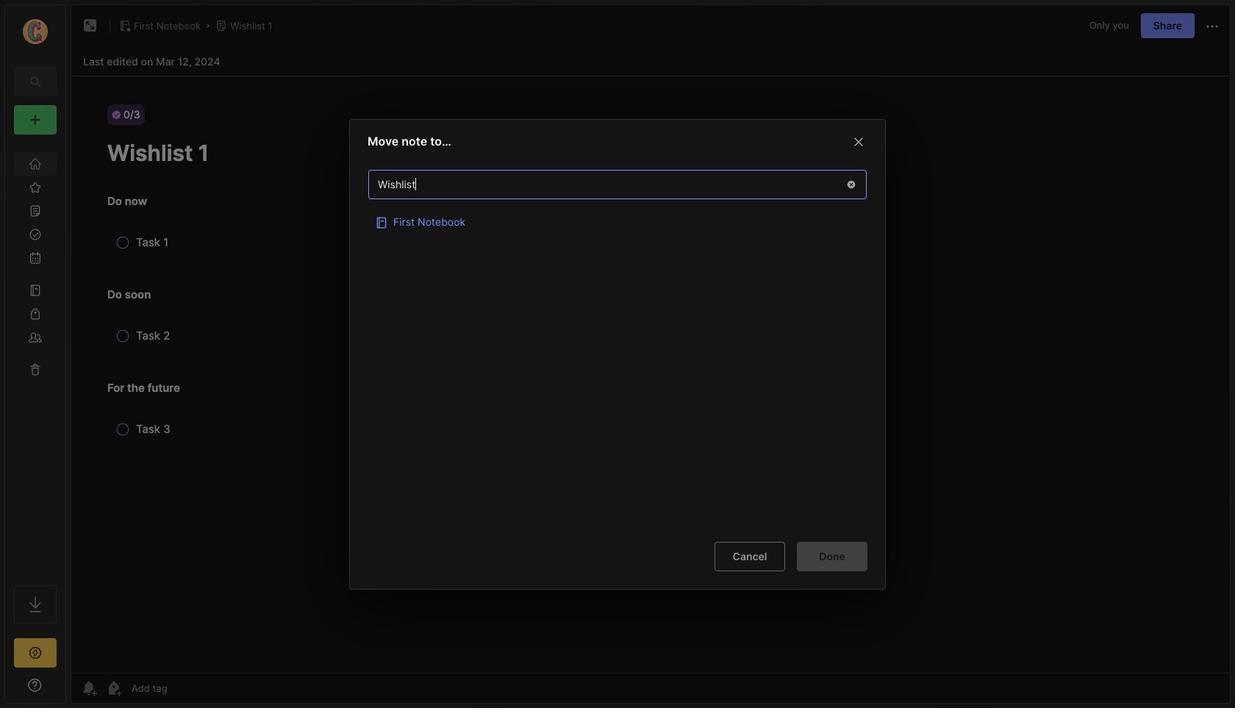Task type: locate. For each thing, give the bounding box(es) containing it.
expand note image
[[82, 17, 99, 35]]

Find a location… text field
[[369, 172, 837, 196]]

close image
[[850, 133, 868, 150]]

cell
[[369, 206, 867, 235]]

tree inside main element
[[5, 143, 65, 572]]

tree
[[5, 143, 65, 572]]

add tag image
[[105, 680, 123, 697]]

cell inside the find a location field
[[369, 206, 867, 235]]

main element
[[0, 0, 71, 708]]

upgrade image
[[26, 644, 44, 662]]

add a reminder image
[[80, 680, 98, 697]]



Task type: vqa. For each thing, say whether or not it's contained in the screenshot.
'Find A Location' field
yes



Task type: describe. For each thing, give the bounding box(es) containing it.
Note Editor text field
[[71, 76, 1231, 673]]

home image
[[28, 157, 43, 171]]

note window element
[[71, 4, 1231, 704]]

Find a location field
[[361, 162, 875, 530]]

edit search image
[[26, 73, 44, 90]]



